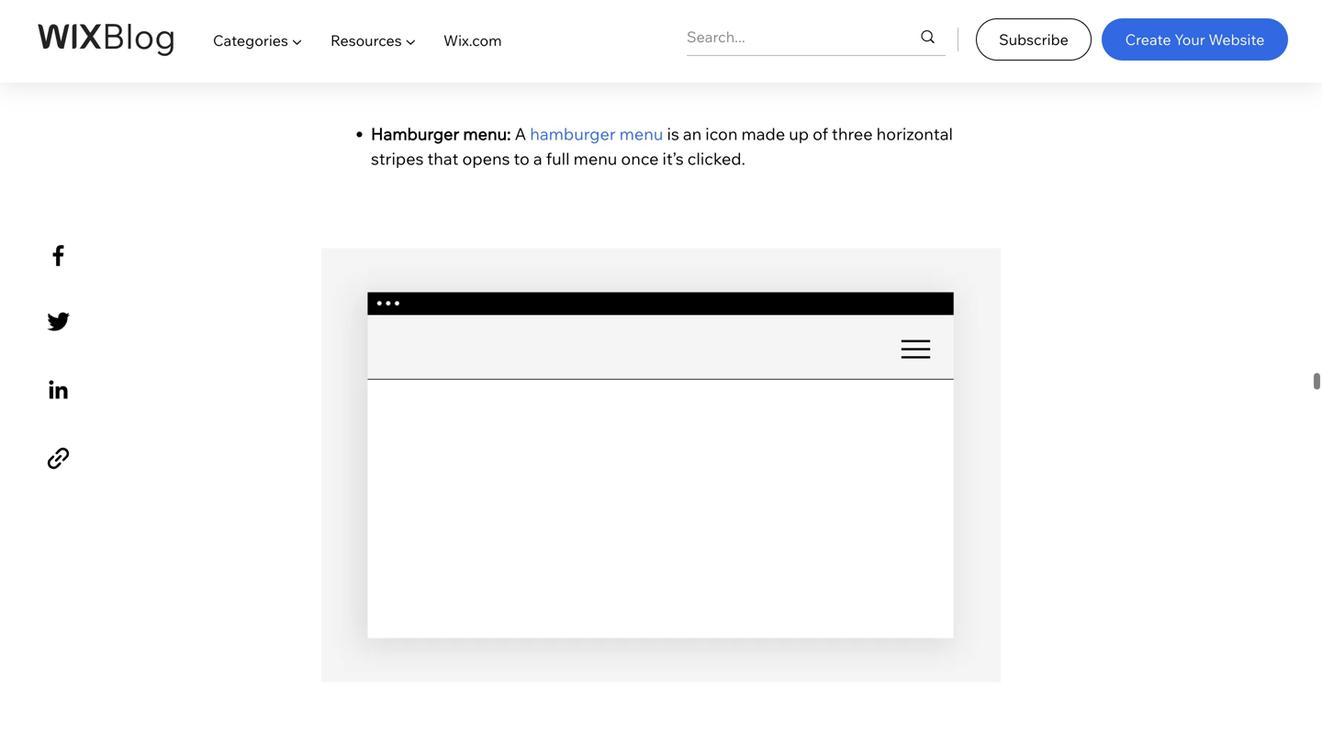 Task type: vqa. For each thing, say whether or not it's contained in the screenshot.
Pricing 'link'
no



Task type: locate. For each thing, give the bounding box(es) containing it.
clicked.
[[688, 148, 746, 169]]

three
[[832, 123, 873, 144]]

share article on facebook image
[[42, 240, 74, 272]]

0 vertical spatial menu
[[619, 123, 663, 144]]

full
[[546, 148, 570, 169]]

1 vertical spatial menu
[[574, 148, 617, 169]]

of
[[813, 123, 828, 144]]

0 horizontal spatial ▼
[[292, 31, 303, 50]]

▼
[[292, 31, 303, 50], [405, 31, 416, 50]]

copy link of the article image
[[42, 443, 74, 475], [42, 443, 74, 475]]

None search field
[[687, 18, 946, 55]]

menu up 'once'
[[619, 123, 663, 144]]

web design sticky menu example image
[[321, 0, 1001, 44]]

menu down hamburger menu link
[[574, 148, 617, 169]]

share article on twitter image
[[42, 306, 74, 338], [42, 306, 74, 338]]

categories
[[213, 31, 288, 50]]

1 ▼ from the left
[[292, 31, 303, 50]]

menu inside "is an icon made up of three horizontal stripes that opens to a full menu once it's clicked."
[[574, 148, 617, 169]]

create
[[1125, 30, 1171, 48]]

to
[[514, 148, 530, 169]]

Search... search field
[[687, 18, 883, 55]]

is
[[667, 123, 679, 144]]

once
[[621, 148, 659, 169]]

share article on facebook image
[[42, 240, 74, 272]]

is an icon made up of three horizontal stripes that opens to a full menu once it's clicked.
[[371, 123, 957, 169]]

hamburger menu link
[[530, 123, 663, 144]]

subscribe
[[999, 30, 1069, 48]]

0 horizontal spatial menu
[[574, 148, 617, 169]]

2 ▼ from the left
[[405, 31, 416, 50]]

▼ right categories
[[292, 31, 303, 50]]

it's
[[663, 148, 684, 169]]

an
[[683, 123, 702, 144]]

create your website link
[[1102, 18, 1288, 61]]

▼ right resources
[[405, 31, 416, 50]]

menu
[[619, 123, 663, 144], [574, 148, 617, 169]]

subscribe link
[[976, 18, 1092, 61]]

1 horizontal spatial ▼
[[405, 31, 416, 50]]

stripes
[[371, 148, 424, 169]]

wix.com
[[444, 31, 502, 50]]

up
[[789, 123, 809, 144]]

categories ▼
[[213, 31, 303, 50]]

that
[[427, 148, 459, 169]]

a
[[515, 123, 526, 144]]



Task type: describe. For each thing, give the bounding box(es) containing it.
resources  ▼
[[331, 31, 416, 50]]

1 horizontal spatial menu
[[619, 123, 663, 144]]

resources
[[331, 31, 402, 50]]

▼ for categories ▼
[[292, 31, 303, 50]]

create your website
[[1125, 30, 1265, 48]]

hamburger
[[530, 123, 616, 144]]

hamburger menu: a hamburger menu
[[371, 123, 663, 144]]

horizontal
[[877, 123, 953, 144]]

opens
[[462, 148, 510, 169]]

icon
[[705, 123, 738, 144]]

menu:
[[463, 123, 511, 144]]

made
[[741, 123, 785, 144]]

a
[[533, 148, 542, 169]]

website
[[1209, 30, 1265, 48]]

your
[[1175, 30, 1206, 48]]

hamburger
[[371, 123, 459, 144]]

share article on linkedin image
[[42, 374, 74, 406]]

web design hamburger menu example image
[[321, 248, 1001, 683]]

▼ for resources  ▼
[[405, 31, 416, 50]]

wix.com link
[[430, 15, 516, 66]]

share article on linkedin image
[[42, 374, 74, 406]]



